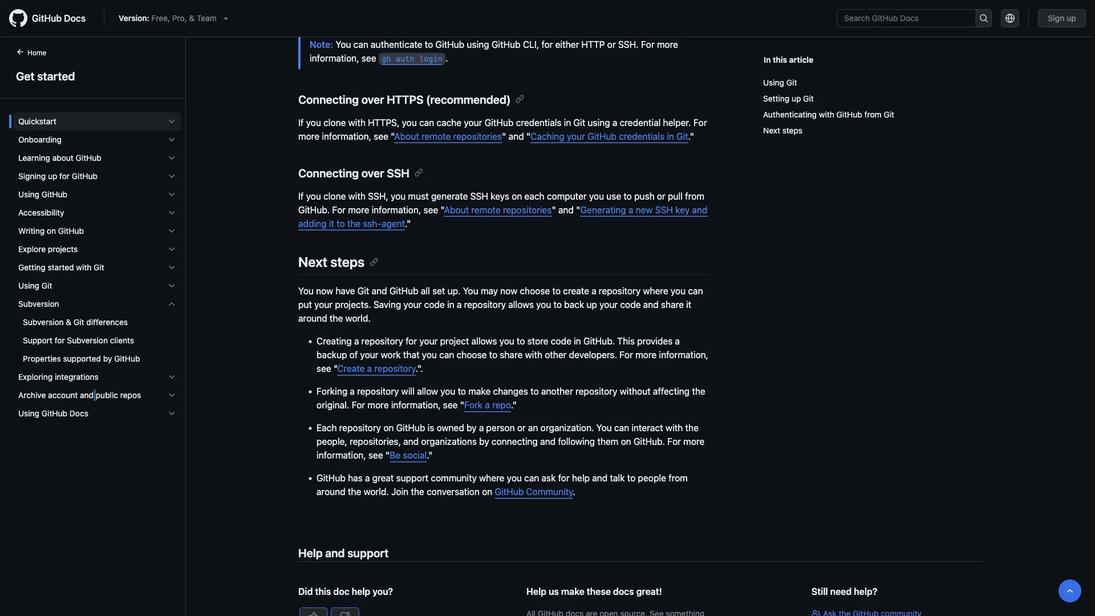 Task type: vqa. For each thing, say whether or not it's contained in the screenshot.
people
yes



Task type: locate. For each thing, give the bounding box(es) containing it.
1 vertical spatial help
[[527, 586, 547, 597]]

repository inside each repository on github is owned by a person or an organization. you can interact with the people, repositories, and organizations by connecting and following them on github. for more information, see "
[[339, 423, 381, 433]]

0 horizontal spatial credentials
[[516, 117, 562, 128]]

2 connecting from the top
[[299, 166, 359, 180]]

repository up work
[[362, 336, 403, 347]]

1 over from the top
[[362, 93, 384, 106]]

the down projects.
[[330, 313, 343, 324]]

for inside creating a repository for your project allows you to store code in github. this provides a backup of your work that you can choose to share with other developers. for more information, see "
[[620, 349, 634, 360]]

1 vertical spatial github.
[[584, 336, 615, 347]]

around
[[299, 313, 327, 324], [317, 486, 346, 497]]

repository down work
[[375, 363, 416, 374]]

with down store
[[525, 349, 543, 360]]

1 horizontal spatial or
[[608, 39, 616, 50]]

1 vertical spatial connecting
[[299, 166, 359, 180]]

0 vertical spatial about remote repositories link
[[395, 131, 502, 142]]

next steps link down setting up git link
[[764, 123, 979, 139]]

ssh
[[387, 166, 410, 180], [471, 191, 489, 202], [656, 204, 674, 215]]

around down 'put'
[[299, 313, 327, 324]]

to inside generating a new ssh key and adding it to the ssh-agent
[[337, 218, 345, 229]]

repositories for github
[[454, 131, 502, 142]]

2 sc 9kayk9 0 image from the top
[[167, 154, 176, 163]]

remote for cache
[[422, 131, 451, 142]]

help right the doc
[[352, 586, 371, 597]]

to left create
[[553, 286, 561, 296]]

up right "sign"
[[1067, 13, 1077, 23]]

you now have git and github all set up. you may now choose to create a repository where you can put your projects. saving your code in a repository allows you to back up your code and share it around the world.
[[299, 286, 703, 324]]

up inside dropdown button
[[48, 172, 57, 181]]

this right in at the right of the page
[[773, 55, 788, 64]]

1 vertical spatial where
[[480, 473, 505, 484]]

on inside the if you clone with ssh, you must generate ssh keys on each computer you use to push or pull from github. for more information, see "
[[512, 191, 522, 202]]

projects.
[[335, 299, 371, 310]]

see inside creating a repository for your project allows you to store code in github. this provides a backup of your work that you can choose to share with other developers. for more information, see "
[[317, 363, 331, 374]]

6 sc 9kayk9 0 image from the top
[[167, 391, 176, 400]]

to
[[425, 39, 433, 50], [624, 191, 632, 202], [337, 218, 345, 229], [553, 286, 561, 296], [554, 299, 562, 310], [517, 336, 525, 347], [490, 349, 498, 360], [458, 386, 466, 397], [531, 386, 539, 397], [628, 473, 636, 484]]

0 vertical spatial next steps
[[764, 126, 803, 135]]

for right 'original.'
[[352, 400, 365, 411]]

started for getting
[[48, 263, 74, 272]]

support up you?
[[348, 546, 389, 560]]

up down learning about github
[[48, 172, 57, 181]]

using git inside dropdown button
[[18, 281, 52, 291]]

forking a repository will allow you to make changes to another repository without affecting the original. for more information, see "
[[317, 386, 706, 411]]

1 horizontal spatial allows
[[509, 299, 534, 310]]

1 horizontal spatial credentials
[[619, 131, 665, 142]]

allows up store
[[509, 299, 534, 310]]

2 now from the left
[[501, 286, 518, 296]]

subversion element
[[9, 295, 185, 368], [9, 313, 185, 368]]

and inside dropdown button
[[80, 391, 94, 400]]

see inside the you can authenticate to github using github cli, for either http or ssh. for more information, see
[[362, 53, 376, 63]]

in down up.
[[447, 299, 455, 310]]

world. down 'great'
[[364, 486, 389, 497]]

1 vertical spatial about
[[444, 204, 469, 215]]

steps
[[783, 126, 803, 135], [331, 254, 365, 270]]

." down helper.
[[689, 131, 695, 142]]

1 vertical spatial next
[[299, 254, 328, 270]]

ssh inside generating a new ssh key and adding it to the ssh-agent
[[656, 204, 674, 215]]

to right adding
[[337, 218, 345, 229]]

1 horizontal spatial where
[[643, 286, 669, 296]]

computer
[[547, 191, 587, 202]]

1 vertical spatial remote
[[472, 204, 501, 215]]

this
[[618, 336, 635, 347]]

0 horizontal spatial using
[[467, 39, 490, 50]]

0 vertical spatial support
[[396, 473, 429, 484]]

started for get
[[37, 69, 75, 82]]

properties supported by github
[[23, 354, 140, 364]]

repositories down each
[[503, 204, 552, 215]]

steps up 'have'
[[331, 254, 365, 270]]

your up "create a repository" link in the bottom of the page
[[360, 349, 379, 360]]

information, down provides
[[659, 349, 709, 360]]

git inside you now have git and github all set up. you may now choose to create a repository where you can put your projects. saving your code in a repository allows you to back up your code and share it around the world.
[[358, 286, 370, 296]]

0 vertical spatial choose
[[520, 286, 550, 296]]

about remote repositories link down the keys at the top left of page
[[444, 204, 552, 215]]

1 horizontal spatial it
[[687, 299, 692, 310]]

or
[[608, 39, 616, 50], [657, 191, 666, 202], [518, 423, 526, 433]]

sc 9kayk9 0 image
[[167, 135, 176, 144], [167, 172, 176, 181], [167, 190, 176, 199], [167, 281, 176, 291], [167, 300, 176, 309], [167, 391, 176, 400], [167, 409, 176, 418]]

sc 9kayk9 0 image inside "writing on github" dropdown button
[[167, 227, 176, 236]]

1 vertical spatial over
[[362, 166, 384, 180]]

your down (recommended)
[[464, 117, 483, 128]]

1 horizontal spatial next steps link
[[764, 123, 979, 139]]

organizations
[[421, 436, 477, 447]]

help us make these docs great!
[[527, 586, 662, 597]]

social
[[403, 450, 427, 461]]

sc 9kayk9 0 image inside onboarding dropdown button
[[167, 135, 176, 144]]

the inside generating a new ssh key and adding it to the ssh-agent
[[348, 218, 361, 229]]

each repository on github is owned by a person or an organization. you can interact with the people, repositories, and organizations by connecting and following them on github. for more information, see "
[[317, 423, 705, 461]]

0 vertical spatial if
[[299, 117, 304, 128]]

join
[[392, 486, 409, 497]]

github down learning about github dropdown button
[[72, 172, 98, 181]]

2 if from the top
[[299, 191, 304, 202]]

information, up connecting over ssh
[[322, 131, 372, 142]]

note:
[[310, 39, 333, 50]]

this
[[773, 55, 788, 64], [315, 586, 331, 597]]

or left an
[[518, 423, 526, 433]]

in this article
[[764, 55, 814, 64]]

0 vertical spatial started
[[37, 69, 75, 82]]

5 sc 9kayk9 0 image from the top
[[167, 300, 176, 309]]

connecting
[[299, 93, 359, 106], [299, 166, 359, 180]]

for inside the if you clone with ssh, you must generate ssh keys on each computer you use to push or pull from github. for more information, see "
[[332, 204, 346, 215]]

code up other
[[551, 336, 572, 347]]

2 horizontal spatial or
[[657, 191, 666, 202]]

0 vertical spatial make
[[469, 386, 491, 397]]

get started element
[[0, 46, 186, 615]]

all
[[421, 286, 430, 296]]

1 subversion element from the top
[[9, 295, 185, 368]]

connecting down note:
[[299, 93, 359, 106]]

using github button
[[14, 185, 181, 204]]

fork
[[465, 400, 483, 411]]

repository right create
[[599, 286, 641, 296]]

1 vertical spatial world.
[[364, 486, 389, 497]]

github down clients
[[114, 354, 140, 364]]

1 horizontal spatial using
[[588, 117, 611, 128]]

be
[[390, 450, 401, 461]]

store
[[528, 336, 549, 347]]

ssh-
[[363, 218, 382, 229]]

fork a repo ."
[[465, 400, 517, 411]]

each
[[317, 423, 337, 433]]

or inside each repository on github is owned by a person or an organization. you can interact with the people, repositories, and organizations by connecting and following them on github. for more information, see "
[[518, 423, 526, 433]]

for inside dropdown button
[[59, 172, 70, 181]]

subversion element containing subversion
[[9, 295, 185, 368]]

subversion inside dropdown button
[[18, 299, 59, 309]]

getting started with git button
[[14, 259, 181, 277]]

(recommended)
[[426, 93, 511, 106]]

" inside the if you clone with ssh, you must generate ssh keys on each computer you use to push or pull from github. for more information, see "
[[441, 204, 444, 215]]

more inside if you clone with https, you can cache your github credentials in git using a credential helper. for more information, see "
[[299, 131, 320, 142]]

using github docs
[[18, 409, 88, 418]]

0 horizontal spatial share
[[500, 349, 523, 360]]

learning
[[18, 153, 50, 163]]

2 horizontal spatial code
[[621, 299, 641, 310]]

see inside each repository on github is owned by a person or an organization. you can interact with the people, repositories, and organizations by connecting and following them on github. for more information, see "
[[369, 450, 383, 461]]

authenticating with github from git link
[[764, 107, 979, 123]]

0 vertical spatial this
[[773, 55, 788, 64]]

you right note:
[[336, 39, 351, 50]]

person
[[487, 423, 515, 433]]

& inside get started element
[[66, 318, 71, 327]]

0 horizontal spatial help
[[352, 586, 371, 597]]

can
[[354, 39, 369, 50], [420, 117, 435, 128], [689, 286, 703, 296], [440, 349, 455, 360], [615, 423, 630, 433], [525, 473, 540, 484]]

world. down projects.
[[346, 313, 371, 324]]

1 horizontal spatial .
[[573, 486, 576, 497]]

for right cli,
[[542, 39, 553, 50]]

sc 9kayk9 0 image inside subversion dropdown button
[[167, 300, 176, 309]]

0 vertical spatial credentials
[[516, 117, 562, 128]]

for down connecting over ssh
[[332, 204, 346, 215]]

sc 9kayk9 0 image inside explore projects dropdown button
[[167, 245, 176, 254]]

github inside subversion element
[[114, 354, 140, 364]]

2 over from the top
[[362, 166, 384, 180]]

sc 9kayk9 0 image for using github
[[167, 190, 176, 199]]

7 sc 9kayk9 0 image from the top
[[167, 373, 176, 382]]

connecting for connecting over https (recommended)
[[299, 93, 359, 106]]

0 horizontal spatial or
[[518, 423, 526, 433]]

talk
[[610, 473, 625, 484]]

sc 9kayk9 0 image for accessibility
[[167, 208, 176, 217]]

changes
[[493, 386, 529, 397]]

sc 9kayk9 0 image for archive account and public repos
[[167, 391, 176, 400]]

github left community
[[495, 486, 524, 497]]

git up caching your github credentials in git link at the top of the page
[[574, 117, 586, 128]]

more
[[657, 39, 679, 50], [299, 131, 320, 142], [348, 204, 370, 215], [636, 349, 657, 360], [368, 400, 389, 411], [684, 436, 705, 447]]

0 horizontal spatial about
[[395, 131, 419, 142]]

did
[[299, 586, 313, 597]]

using for the using github dropdown button
[[18, 190, 39, 199]]

to inside the if you clone with ssh, you must generate ssh keys on each computer you use to push or pull from github. for more information, see "
[[624, 191, 632, 202]]

sc 9kayk9 0 image for exploring integrations
[[167, 373, 176, 382]]

1 vertical spatial next steps link
[[299, 254, 379, 270]]

subversion
[[18, 299, 59, 309], [23, 318, 64, 327], [67, 336, 108, 345]]

where up provides
[[643, 286, 669, 296]]

sc 9kayk9 0 image
[[167, 117, 176, 126], [167, 154, 176, 163], [167, 208, 176, 217], [167, 227, 176, 236], [167, 245, 176, 254], [167, 263, 176, 272], [167, 373, 176, 382]]

on
[[512, 191, 522, 202], [47, 226, 56, 236], [384, 423, 394, 433], [621, 436, 632, 447], [482, 486, 493, 497]]

0 horizontal spatial it
[[329, 218, 334, 229]]

ssh up ssh,
[[387, 166, 410, 180]]

code inside creating a repository for your project allows you to store code in github. this provides a backup of your work that you can choose to share with other developers. for more information, see "
[[551, 336, 572, 347]]

a inside forking a repository will allow you to make changes to another repository without affecting the original. for more information, see "
[[350, 386, 355, 397]]

0 vertical spatial &
[[189, 13, 195, 23]]

to inside the you can authenticate to github using github cli, for either http or ssh. for more information, see
[[425, 39, 433, 50]]

using left cli,
[[467, 39, 490, 50]]

4 sc 9kayk9 0 image from the top
[[167, 227, 176, 236]]

1 sc 9kayk9 0 image from the top
[[167, 135, 176, 144]]

1 vertical spatial .
[[573, 486, 576, 497]]

create a repository .".
[[337, 363, 423, 374]]

1 vertical spatial docs
[[70, 409, 88, 418]]

5 sc 9kayk9 0 image from the top
[[167, 245, 176, 254]]

account
[[48, 391, 78, 400]]

saving
[[374, 299, 401, 310]]

3 sc 9kayk9 0 image from the top
[[167, 190, 176, 199]]

1 horizontal spatial about
[[444, 204, 469, 215]]

1 connecting from the top
[[299, 93, 359, 106]]

can inside the you can authenticate to github using github cli, for either http or ssh. for more information, see
[[354, 39, 369, 50]]

github. down interact at the bottom of the page
[[634, 436, 666, 447]]

still
[[812, 586, 829, 597]]

in up caching
[[564, 117, 572, 128]]

about
[[52, 153, 74, 163]]

1 horizontal spatial steps
[[783, 126, 803, 135]]

using for using github docs dropdown button
[[18, 409, 39, 418]]

2 vertical spatial ssh
[[656, 204, 674, 215]]

0 vertical spatial allows
[[509, 299, 534, 310]]

sc 9kayk9 0 image for explore projects
[[167, 245, 176, 254]]

see left gh
[[362, 53, 376, 63]]

and right key
[[693, 204, 708, 215]]

clone for github.
[[324, 191, 346, 202]]

and left public
[[80, 391, 94, 400]]

0 horizontal spatial &
[[66, 318, 71, 327]]

" inside if you clone with https, you can cache your github credentials in git using a credential helper. for more information, see "
[[391, 131, 395, 142]]

git up authenticating
[[804, 94, 814, 103]]

github left is
[[396, 423, 426, 433]]

2 clone from the top
[[324, 191, 346, 202]]

and up provides
[[644, 299, 659, 310]]

2 horizontal spatial github.
[[634, 436, 666, 447]]

1 vertical spatial choose
[[457, 349, 487, 360]]

subversion for subversion
[[18, 299, 59, 309]]

1 vertical spatial it
[[687, 299, 692, 310]]

None search field
[[837, 9, 993, 27]]

accessibility button
[[14, 204, 181, 222]]

1 horizontal spatial now
[[501, 286, 518, 296]]

around down the people,
[[317, 486, 346, 497]]

see inside the if you clone with ssh, you must generate ssh keys on each computer you use to push or pull from github. for more information, see "
[[424, 204, 438, 215]]

2 vertical spatial from
[[669, 473, 688, 484]]

0 vertical spatial share
[[661, 299, 684, 310]]

version:
[[119, 13, 149, 23]]

sc 9kayk9 0 image inside the signing up for github dropdown button
[[167, 172, 176, 181]]

may
[[481, 286, 498, 296]]

0 horizontal spatial next steps link
[[299, 254, 379, 270]]

developers.
[[569, 349, 618, 360]]

1 horizontal spatial code
[[551, 336, 572, 347]]

this inside the in this article element
[[773, 55, 788, 64]]

0 horizontal spatial steps
[[331, 254, 365, 270]]

and inside generating a new ssh key and adding it to the ssh-agent
[[693, 204, 708, 215]]

see inside if you clone with https, you can cache your github credentials in git using a credential helper. for more information, see "
[[374, 131, 389, 142]]

to left store
[[517, 336, 525, 347]]

about remote repositories link down "cache"
[[395, 131, 502, 142]]

subversion & git differences
[[23, 318, 128, 327]]

1 if from the top
[[299, 117, 304, 128]]

1 vertical spatial clone
[[324, 191, 346, 202]]

git down explore projects dropdown button
[[94, 263, 104, 272]]

1 horizontal spatial next steps
[[764, 126, 803, 135]]

1 vertical spatial share
[[500, 349, 523, 360]]

information, inside creating a repository for your project allows you to store code in github. this provides a backup of your work that you can choose to share with other developers. for more information, see "
[[659, 349, 709, 360]]

1 vertical spatial using git
[[18, 281, 52, 291]]

docs
[[614, 586, 634, 597]]

or inside the you can authenticate to github using github cli, for either http or ssh. for more information, see
[[608, 39, 616, 50]]

home link
[[11, 47, 65, 59]]

1 clone from the top
[[324, 117, 346, 128]]

sc 9kayk9 0 image for signing up for github
[[167, 172, 176, 181]]

2 vertical spatial or
[[518, 423, 526, 433]]

steps down authenticating
[[783, 126, 803, 135]]

0 horizontal spatial support
[[348, 546, 389, 560]]

0 horizontal spatial github.
[[299, 204, 330, 215]]

your right 'put'
[[315, 299, 333, 310]]

1 horizontal spatial help
[[527, 586, 547, 597]]

connecting
[[492, 436, 538, 447]]

0 horizontal spatial where
[[480, 473, 505, 484]]

clone inside the if you clone with ssh, you must generate ssh keys on each computer you use to push or pull from github. for more information, see "
[[324, 191, 346, 202]]

information, inside the you can authenticate to github using github cli, for either http or ssh. for more information, see
[[310, 53, 359, 63]]

remote down the keys at the top left of page
[[472, 204, 501, 215]]

.
[[446, 53, 448, 63], [573, 486, 576, 497]]

with inside each repository on github is owned by a person or an organization. you can interact with the people, repositories, and organizations by connecting and following them on github. for more information, see "
[[666, 423, 683, 433]]

where
[[643, 286, 669, 296], [480, 473, 505, 484]]

2 vertical spatial by
[[480, 436, 490, 447]]

remote for generate
[[472, 204, 501, 215]]

git
[[787, 78, 798, 87], [804, 94, 814, 103], [884, 110, 895, 119], [574, 117, 586, 128], [677, 131, 689, 142], [94, 263, 104, 272], [42, 281, 52, 291], [358, 286, 370, 296], [74, 318, 84, 327]]

0 horizontal spatial remote
[[422, 131, 451, 142]]

signing up for github
[[18, 172, 98, 181]]

for down about
[[59, 172, 70, 181]]

started inside "dropdown button"
[[48, 263, 74, 272]]

1 vertical spatial this
[[315, 586, 331, 597]]

from inside the if you clone with ssh, you must generate ssh keys on each computer you use to push or pull from github. for more information, see "
[[686, 191, 705, 202]]

1 horizontal spatial remote
[[472, 204, 501, 215]]

sc 9kayk9 0 image inside using github docs dropdown button
[[167, 409, 176, 418]]

your up that at the bottom
[[420, 336, 438, 347]]

1 vertical spatial subversion
[[23, 318, 64, 327]]

writing
[[18, 226, 45, 236]]

triangle down image
[[221, 14, 230, 23]]

sc 9kayk9 0 image inside quickstart "dropdown button"
[[167, 117, 176, 126]]

with down explore projects dropdown button
[[76, 263, 92, 272]]

docs inside dropdown button
[[70, 409, 88, 418]]

github. up the developers.
[[584, 336, 615, 347]]

if inside if you clone with https, you can cache your github credentials in git using a credential helper. for more information, see "
[[299, 117, 304, 128]]

github
[[32, 13, 62, 24], [436, 39, 465, 50], [492, 39, 521, 50], [837, 110, 863, 119], [485, 117, 514, 128], [588, 131, 617, 142], [76, 153, 102, 163], [72, 172, 98, 181], [42, 190, 67, 199], [58, 226, 84, 236], [390, 286, 419, 296], [114, 354, 140, 364], [42, 409, 67, 418], [396, 423, 426, 433], [317, 473, 346, 484], [495, 486, 524, 497]]

these
[[587, 586, 611, 597]]

authenticating
[[764, 110, 817, 119]]

sc 9kayk9 0 image for writing on github
[[167, 227, 176, 236]]

from up key
[[686, 191, 705, 202]]

gh auth login .
[[382, 53, 448, 63]]

support inside github has a great support community where you can ask for help and talk to people from around the world. join the conversation on
[[396, 473, 429, 484]]

4 sc 9kayk9 0 image from the top
[[167, 281, 176, 291]]

the left ssh-
[[348, 218, 361, 229]]

2 subversion element from the top
[[9, 313, 185, 368]]

by inside get started element
[[103, 354, 112, 364]]

the down has on the bottom of the page
[[348, 486, 362, 497]]

6 sc 9kayk9 0 image from the top
[[167, 263, 176, 272]]

ssh left the keys at the top left of page
[[471, 191, 489, 202]]

0 vertical spatial around
[[299, 313, 327, 324]]

0 vertical spatial it
[[329, 218, 334, 229]]

see left '"'
[[317, 363, 331, 374]]

by right owned
[[467, 423, 477, 433]]

help
[[572, 473, 590, 484], [352, 586, 371, 597]]

sc 9kayk9 0 image inside getting started with git "dropdown button"
[[167, 263, 176, 272]]

sc 9kayk9 0 image inside accessibility dropdown button
[[167, 208, 176, 217]]

with inside if you clone with https, you can cache your github credentials in git using a credential helper. for more information, see "
[[349, 117, 366, 128]]

0 horizontal spatial repositories
[[454, 131, 502, 142]]

support up join
[[396, 473, 429, 484]]

clone for see
[[324, 117, 346, 128]]

1 vertical spatial using
[[588, 117, 611, 128]]

over up ssh,
[[362, 166, 384, 180]]

to up login
[[425, 39, 433, 50]]

0 vertical spatial connecting
[[299, 93, 359, 106]]

."
[[689, 131, 695, 142], [405, 218, 411, 229], [511, 400, 517, 411], [427, 450, 433, 461]]

0 horizontal spatial by
[[103, 354, 112, 364]]

git up projects.
[[358, 286, 370, 296]]

from inside github has a great support community where you can ask for help and talk to people from around the world. join the conversation on
[[669, 473, 688, 484]]

clone
[[324, 117, 346, 128], [324, 191, 346, 202]]

1 horizontal spatial &
[[189, 13, 195, 23]]

using inside if you clone with https, you can cache your github credentials in git using a credential helper. for more information, see "
[[588, 117, 611, 128]]

from right 'people'
[[669, 473, 688, 484]]

0 vertical spatial or
[[608, 39, 616, 50]]

0 vertical spatial repositories
[[454, 131, 502, 142]]

up right back
[[587, 299, 598, 310]]

you
[[306, 117, 321, 128], [402, 117, 417, 128], [306, 191, 321, 202], [391, 191, 406, 202], [589, 191, 604, 202], [671, 286, 686, 296], [537, 299, 552, 310], [500, 336, 515, 347], [422, 349, 437, 360], [441, 386, 456, 397], [507, 473, 522, 484]]

share up provides
[[661, 299, 684, 310]]

1 horizontal spatial repositories
[[503, 204, 552, 215]]

7 sc 9kayk9 0 image from the top
[[167, 409, 176, 418]]

1 horizontal spatial next
[[764, 126, 781, 135]]

over for https
[[362, 93, 384, 106]]

git down getting started with git
[[42, 281, 52, 291]]

from down setting up git link
[[865, 110, 882, 119]]

you inside the you can authenticate to github using github cli, for either http or ssh. for more information, see
[[336, 39, 351, 50]]

0 vertical spatial from
[[865, 110, 882, 119]]

put
[[299, 299, 312, 310]]

now left 'have'
[[316, 286, 333, 296]]

exploring
[[18, 372, 53, 382]]

1 horizontal spatial make
[[562, 586, 585, 597]]

a inside github has a great support community where you can ask for help and talk to people from around the world. join the conversation on
[[365, 473, 370, 484]]

a inside each repository on github is owned by a person or an organization. you can interact with the people, repositories, and organizations by connecting and following them on github. for more information, see "
[[479, 423, 484, 433]]

using for using git dropdown button at the top of the page
[[18, 281, 39, 291]]

0 vertical spatial using
[[467, 39, 490, 50]]

github community link
[[495, 486, 573, 497]]

fork a repo link
[[465, 400, 511, 411]]

conversation
[[427, 486, 480, 497]]

sc 9kayk9 0 image inside archive account and public repos dropdown button
[[167, 391, 176, 400]]

subversion button
[[14, 295, 181, 313]]

if inside the if you clone with ssh, you must generate ssh keys on each computer you use to push or pull from github. for more information, see "
[[299, 191, 304, 202]]

by down person
[[480, 436, 490, 447]]

2 sc 9kayk9 0 image from the top
[[167, 172, 176, 181]]

integrations
[[55, 372, 99, 382]]

docs up the home link
[[64, 13, 86, 24]]

cli,
[[523, 39, 539, 50]]

on inside dropdown button
[[47, 226, 56, 236]]

0 vertical spatial using git
[[764, 78, 798, 87]]

next down authenticating
[[764, 126, 781, 135]]

people
[[638, 473, 667, 484]]

help inside github has a great support community where you can ask for help and talk to people from around the world. join the conversation on
[[572, 473, 590, 484]]

1 vertical spatial about remote repositories link
[[444, 204, 552, 215]]

1 vertical spatial if
[[299, 191, 304, 202]]

1 vertical spatial steps
[[331, 254, 365, 270]]

the right affecting
[[693, 386, 706, 397]]

you up them
[[597, 423, 612, 433]]

& up support for subversion clients
[[66, 318, 71, 327]]

repository inside creating a repository for your project allows you to store code in github. this provides a backup of your work that you can choose to share with other developers. for more information, see "
[[362, 336, 403, 347]]

archive account and public repos button
[[14, 386, 181, 405]]

0 vertical spatial .
[[446, 53, 448, 63]]

tooltip
[[1059, 580, 1082, 603]]

1 horizontal spatial choose
[[520, 286, 550, 296]]

sc 9kayk9 0 image inside learning about github dropdown button
[[167, 154, 176, 163]]

github right caching
[[588, 131, 617, 142]]

sc 9kayk9 0 image inside the using github dropdown button
[[167, 190, 176, 199]]

next steps down authenticating
[[764, 126, 803, 135]]

an
[[528, 423, 539, 433]]

0 horizontal spatial .
[[446, 53, 448, 63]]

3 sc 9kayk9 0 image from the top
[[167, 208, 176, 217]]

up for sign
[[1067, 13, 1077, 23]]

connecting over ssh link
[[299, 166, 423, 180]]

0 horizontal spatial help
[[299, 546, 323, 560]]

you inside github has a great support community where you can ask for help and talk to people from around the world. join the conversation on
[[507, 473, 522, 484]]

use
[[607, 191, 622, 202]]

this right did in the bottom of the page
[[315, 586, 331, 597]]

1 sc 9kayk9 0 image from the top
[[167, 117, 176, 126]]

if you clone with ssh, you must generate ssh keys on each computer you use to push or pull from github. for more information, see "
[[299, 191, 705, 215]]

0 vertical spatial where
[[643, 286, 669, 296]]

1 vertical spatial or
[[657, 191, 666, 202]]

in inside creating a repository for your project allows you to store code in github. this provides a backup of your work that you can choose to share with other developers. for more information, see "
[[574, 336, 581, 347]]

github left cli,
[[492, 39, 521, 50]]

have
[[336, 286, 355, 296]]

around inside github has a great support community where you can ask for help and talk to people from around the world. join the conversation on
[[317, 486, 346, 497]]



Task type: describe. For each thing, give the bounding box(es) containing it.
about for about remote repositories " and "
[[444, 204, 469, 215]]

people,
[[317, 436, 348, 447]]

for inside the you can authenticate to github using github cli, for either http or ssh. for more information, see
[[542, 39, 553, 50]]

you right up.
[[463, 286, 479, 296]]

to inside github has a great support community where you can ask for help and talk to people from around the world. join the conversation on
[[628, 473, 636, 484]]

using git button
[[14, 277, 181, 295]]

exploring integrations
[[18, 372, 99, 382]]

will
[[402, 386, 415, 397]]

sc 9kayk9 0 image for learning about github
[[167, 154, 176, 163]]

quickstart element
[[9, 112, 185, 131]]

you up 'put'
[[299, 286, 314, 296]]

subversion for subversion & git differences
[[23, 318, 64, 327]]

github. inside creating a repository for your project allows you to store code in github. this provides a backup of your work that you can choose to share with other developers. for more information, see "
[[584, 336, 615, 347]]

with inside creating a repository for your project allows you to store code in github. this provides a backup of your work that you can choose to share with other developers. for more information, see "
[[525, 349, 543, 360]]

you?
[[373, 586, 393, 597]]

accessibility
[[18, 208, 64, 217]]

helper.
[[664, 117, 692, 128]]

explore projects button
[[14, 240, 181, 259]]

github up the home
[[32, 13, 62, 24]]

them
[[598, 436, 619, 447]]

github inside each repository on github is owned by a person or an organization. you can interact with the people, repositories, and organizations by connecting and following them on github. for more information, see "
[[396, 423, 426, 433]]

or inside the if you clone with ssh, you must generate ssh keys on each computer you use to push or pull from github. for more information, see "
[[657, 191, 666, 202]]

creating a repository for your project allows you to store code in github. this provides a backup of your work that you can choose to share with other developers. for more information, see "
[[317, 336, 709, 374]]

support for subversion clients
[[23, 336, 134, 345]]

and up the doc
[[325, 546, 345, 560]]

writing on github button
[[14, 222, 181, 240]]

ssh,
[[368, 191, 389, 202]]

connecting over https (recommended) link
[[299, 93, 525, 106]]

about remote repositories link for ssh
[[444, 204, 552, 215]]

more inside the you can authenticate to github using github cli, for either http or ssh. for more information, see
[[657, 39, 679, 50]]

can inside creating a repository for your project allows you to store code in github. this provides a backup of your work that you can choose to share with other developers. for more information, see "
[[440, 349, 455, 360]]

and down organization.
[[541, 436, 556, 447]]

get started link
[[14, 67, 172, 84]]

and up saving
[[372, 286, 387, 296]]

setting
[[764, 94, 790, 103]]

2 vertical spatial subversion
[[67, 336, 108, 345]]

git inside "dropdown button"
[[94, 263, 104, 272]]

in down helper.
[[667, 131, 675, 142]]

another
[[542, 386, 574, 397]]

0 vertical spatial next steps link
[[764, 123, 979, 139]]

sc 9kayk9 0 image for getting started with git
[[167, 263, 176, 272]]

this for in
[[773, 55, 788, 64]]

git down helper.
[[677, 131, 689, 142]]

up for setting
[[792, 94, 802, 103]]

and down the computer at the top of the page
[[559, 204, 574, 215]]

share inside you now have git and github all set up. you may now choose to create a repository where you can put your projects. saving your code in a repository allows you to back up your code and share it around the world.
[[661, 299, 684, 310]]

information, inside forking a repository will allow you to make changes to another repository without affecting the original. for more information, see "
[[391, 400, 441, 411]]

information, inside each repository on github is owned by a person or an organization. you can interact with the people, repositories, and organizations by connecting and following them on github. for more information, see "
[[317, 450, 366, 461]]

with inside "dropdown button"
[[76, 263, 92, 272]]

login
[[419, 54, 443, 63]]

and up be social ."
[[404, 436, 419, 447]]

select language: current language is english image
[[1006, 14, 1016, 23]]

on inside github has a great support community where you can ask for help and talk to people from around the world. join the conversation on
[[482, 486, 493, 497]]

archive
[[18, 391, 46, 400]]

connecting over https (recommended)
[[299, 93, 511, 106]]

a inside generating a new ssh key and adding it to the ssh-agent
[[629, 204, 634, 215]]

and left caching
[[509, 131, 524, 142]]

community
[[431, 473, 477, 484]]

0 vertical spatial next
[[764, 126, 781, 135]]

repository down may
[[464, 299, 506, 310]]

" inside forking a repository will allow you to make changes to another repository without affecting the original. for more information, see "
[[460, 400, 465, 411]]

create
[[337, 363, 365, 374]]

sign up
[[1049, 13, 1077, 23]]

supported
[[63, 354, 101, 364]]

allow
[[417, 386, 438, 397]]

github docs
[[32, 13, 86, 24]]

for inside the you can authenticate to github using github cli, for either http or ssh. for more information, see
[[641, 39, 655, 50]]

github down signing up for github
[[42, 190, 67, 199]]

1 vertical spatial help
[[352, 586, 371, 597]]

still need help?
[[812, 586, 878, 597]]

can inside if you clone with https, you can cache your github credentials in git using a credential helper. for more information, see "
[[420, 117, 435, 128]]

ssh.
[[619, 39, 639, 50]]

your down all
[[404, 299, 422, 310]]

setting up git
[[764, 94, 814, 103]]

the inside each repository on github is owned by a person or an organization. you can interact with the people, repositories, and organizations by connecting and following them on github. for more information, see "
[[686, 423, 699, 433]]

over for ssh
[[362, 166, 384, 180]]

about remote repositories link for your
[[395, 131, 502, 142]]

github inside you now have git and github all set up. you may now choose to create a repository where you can put your projects. saving your code in a repository allows you to back up your code and share it around the world.
[[390, 286, 419, 296]]

connecting for connecting over ssh
[[299, 166, 359, 180]]

repositories for keys
[[503, 204, 552, 215]]

connecting over ssh
[[299, 166, 410, 180]]

archive account and public repos
[[18, 391, 141, 400]]

a inside if you clone with https, you can cache your github credentials in git using a credential helper. for more information, see "
[[613, 117, 618, 128]]

git up setting up git
[[787, 78, 798, 87]]

.".
[[416, 363, 423, 374]]

community
[[527, 486, 573, 497]]

setting up git link
[[764, 91, 979, 107]]

." down the must at the top of the page
[[405, 218, 411, 229]]

where inside github has a great support community where you can ask for help and talk to people from around the world. join the conversation on
[[480, 473, 505, 484]]

github down setting up git link
[[837, 110, 863, 119]]

can inside each repository on github is owned by a person or an organization. you can interact with the people, repositories, and organizations by connecting and following them on github. for more information, see "
[[615, 423, 630, 433]]

scroll to top image
[[1066, 587, 1075, 596]]

ssh inside the if you clone with ssh, you must generate ssh keys on each computer you use to push or pull from github. for more information, see "
[[471, 191, 489, 202]]

github. inside each repository on github is owned by a person or an organization. you can interact with the people, repositories, and organizations by connecting and following them on github. for more information, see "
[[634, 436, 666, 447]]

generate
[[431, 191, 468, 202]]

github inside if you clone with https, you can cache your github credentials in git using a credential helper. for more information, see "
[[485, 117, 514, 128]]

you can authenticate to github using github cli, for either http or ssh. for more information, see
[[310, 39, 679, 63]]

repository down the developers.
[[576, 386, 618, 397]]

1 now from the left
[[316, 286, 333, 296]]

github inside github has a great support community where you can ask for help and talk to people from around the world. join the conversation on
[[317, 473, 346, 484]]

home
[[27, 49, 46, 57]]

subversion & git differences link
[[14, 313, 181, 332]]

see inside forking a repository will allow you to make changes to another repository without affecting the original. for more information, see "
[[443, 400, 458, 411]]

ask
[[542, 473, 556, 484]]

sign up link
[[1039, 9, 1087, 27]]

the right join
[[411, 486, 425, 497]]

sign
[[1049, 13, 1065, 23]]

this for did
[[315, 586, 331, 597]]

about for about remote repositories " and " caching your github credentials in git ."
[[395, 131, 419, 142]]

you inside each repository on github is owned by a person or an organization. you can interact with the people, repositories, and organizations by connecting and following them on github. for more information, see "
[[597, 423, 612, 433]]

project
[[440, 336, 469, 347]]

help for help and support
[[299, 546, 323, 560]]

can inside you now have git and github all set up. you may now choose to create a repository where you can put your projects. saving your code in a repository allows you to back up your code and share it around the world.
[[689, 286, 703, 296]]

to left another
[[531, 386, 539, 397]]

https
[[387, 93, 424, 106]]

public
[[96, 391, 118, 400]]

around inside you now have git and github all set up. you may now choose to create a repository where you can put your projects. saving your code in a repository allows you to back up your code and share it around the world.
[[299, 313, 327, 324]]

if for if you clone with https, you can cache your github credentials in git using a credential helper. for more information, see "
[[299, 117, 304, 128]]

writing on github
[[18, 226, 84, 236]]

sc 9kayk9 0 image for quickstart
[[167, 117, 176, 126]]

0 horizontal spatial next
[[299, 254, 328, 270]]

the inside you now have git and github all set up. you may now choose to create a repository where you can put your projects. saving your code in a repository allows you to back up your code and share it around the world.
[[330, 313, 343, 324]]

where inside you now have git and github all set up. you may now choose to create a repository where you can put your projects. saving your code in a repository allows you to back up your code and share it around the world.
[[643, 286, 669, 296]]

repository down "create a repository" link in the bottom of the page
[[357, 386, 399, 397]]

adding
[[299, 218, 327, 229]]

world. inside you now have git and github all set up. you may now choose to create a repository where you can put your projects. saving your code in a repository allows you to back up your code and share it around the world.
[[346, 313, 371, 324]]

set
[[433, 286, 445, 296]]

forking
[[317, 386, 348, 397]]

github up projects
[[58, 226, 84, 236]]

up inside you now have git and github all set up. you may now choose to create a repository where you can put your projects. saving your code in a repository allows you to back up your code and share it around the world.
[[587, 299, 598, 310]]

github. inside the if you clone with ssh, you must generate ssh keys on each computer you use to push or pull from github. for more information, see "
[[299, 204, 330, 215]]

git up support for subversion clients
[[74, 318, 84, 327]]

sc 9kayk9 0 image for using git
[[167, 281, 176, 291]]

authenticate
[[371, 39, 423, 50]]

up for signing
[[48, 172, 57, 181]]

generating a new ssh key and adding it to the ssh-agent link
[[299, 204, 708, 229]]

1 horizontal spatial using git
[[764, 78, 798, 87]]

to left back
[[554, 299, 562, 310]]

create a repository link
[[337, 363, 416, 374]]

using up setting
[[764, 78, 785, 87]]

for inside creating a repository for your project allows you to store code in github. this provides a backup of your work that you can choose to share with other developers. for more information, see "
[[406, 336, 417, 347]]

for inside each repository on github is owned by a person or an organization. you can interact with the people, repositories, and organizations by connecting and following them on github. for more information, see "
[[668, 436, 681, 447]]

properties supported by github link
[[14, 350, 181, 368]]

http
[[582, 39, 605, 50]]

agent
[[382, 218, 405, 229]]

github up login
[[436, 39, 465, 50]]

." down organizations
[[427, 450, 433, 461]]

1 vertical spatial next steps
[[299, 254, 365, 270]]

github down onboarding dropdown button
[[76, 153, 102, 163]]

pro,
[[172, 13, 187, 23]]

each
[[525, 191, 545, 202]]

has
[[348, 473, 363, 484]]

." down changes on the left bottom
[[511, 400, 517, 411]]

0 horizontal spatial ssh
[[387, 166, 410, 180]]

for inside forking a repository will allow you to make changes to another repository without affecting the original. for more information, see "
[[352, 400, 365, 411]]

using inside the you can authenticate to github using github cli, for either http or ssh. for more information, see
[[467, 39, 490, 50]]

for right support at left bottom
[[55, 336, 65, 345]]

clients
[[110, 336, 134, 345]]

signing
[[18, 172, 46, 181]]

choose inside creating a repository for your project allows you to store code in github. this provides a backup of your work that you can choose to share with other developers. for more information, see "
[[457, 349, 487, 360]]

" inside each repository on github is owned by a person or an organization. you can interact with the people, repositories, and organizations by connecting and following them on github. for more information, see "
[[386, 450, 390, 461]]

"
[[334, 363, 337, 374]]

your inside if you clone with https, you can cache your github credentials in git using a credential helper. for more information, see "
[[464, 117, 483, 128]]

doc
[[334, 586, 350, 597]]

great
[[372, 473, 394, 484]]

on right them
[[621, 436, 632, 447]]

git inside dropdown button
[[42, 281, 52, 291]]

github down account
[[42, 409, 67, 418]]

sc 9kayk9 0 image for onboarding
[[167, 135, 176, 144]]

information, inside if you clone with https, you can cache your github credentials in git using a credential helper. for more information, see "
[[322, 131, 372, 142]]

information, inside the if you clone with ssh, you must generate ssh keys on each computer you use to push or pull from github. for more information, see "
[[372, 204, 421, 215]]

create
[[563, 286, 590, 296]]

share inside creating a repository for your project allows you to store code in github. this provides a backup of your work that you can choose to share with other developers. for more information, see "
[[500, 349, 523, 360]]

onboarding
[[18, 135, 62, 144]]

1 vertical spatial by
[[467, 423, 477, 433]]

if you clone with https, you can cache your github credentials in git using a credential helper. for more information, see "
[[299, 117, 708, 142]]

github has a great support community where you can ask for help and talk to people from around the world. join the conversation on
[[317, 473, 688, 497]]

authenticating with github from git
[[764, 110, 895, 119]]

us
[[549, 586, 559, 597]]

you inside forking a repository will allow you to make changes to another repository without affecting the original. for more information, see "
[[441, 386, 456, 397]]

Search GitHub Docs search field
[[838, 10, 976, 27]]

sc 9kayk9 0 image for subversion
[[167, 300, 176, 309]]

key
[[676, 204, 690, 215]]

your right back
[[600, 299, 618, 310]]

and inside github has a great support community where you can ask for help and talk to people from around the world. join the conversation on
[[593, 473, 608, 484]]

in this article element
[[764, 54, 983, 66]]

make inside forking a repository will allow you to make changes to another repository without affecting the original. for more information, see "
[[469, 386, 491, 397]]

1 vertical spatial make
[[562, 586, 585, 597]]

git down setting up git link
[[884, 110, 895, 119]]

0 horizontal spatial code
[[424, 299, 445, 310]]

with inside the if you clone with ssh, you must generate ssh keys on each computer you use to push or pull from github. for more information, see "
[[349, 191, 366, 202]]

1 vertical spatial support
[[348, 546, 389, 560]]

to up changes on the left bottom
[[490, 349, 498, 360]]

git inside if you clone with https, you can cache your github credentials in git using a credential helper. for more information, see "
[[574, 117, 586, 128]]

2 horizontal spatial by
[[480, 436, 490, 447]]

help for help us make these docs great!
[[527, 586, 547, 597]]

more inside each repository on github is owned by a person or an organization. you can interact with the people, repositories, and organizations by connecting and following them on github. for more information, see "
[[684, 436, 705, 447]]

if for if you clone with ssh, you must generate ssh keys on each computer you use to push or pull from github. for more information, see "
[[299, 191, 304, 202]]

signing up for github button
[[14, 167, 181, 185]]

allows inside creating a repository for your project allows you to store code in github. this provides a backup of your work that you can choose to share with other developers. for more information, see "
[[472, 336, 497, 347]]

search image
[[980, 14, 989, 23]]

pull
[[668, 191, 683, 202]]

did this doc help you? option group
[[299, 608, 456, 616]]

your right caching
[[567, 131, 586, 142]]

sc 9kayk9 0 image for using github docs
[[167, 409, 176, 418]]

generating
[[581, 204, 627, 215]]

in inside if you clone with https, you can cache your github credentials in git using a credential helper. for more information, see "
[[564, 117, 572, 128]]

credential
[[620, 117, 661, 128]]

creating
[[317, 336, 352, 347]]

using github
[[18, 190, 67, 199]]

learning about github button
[[14, 149, 181, 167]]

on up repositories,
[[384, 423, 394, 433]]

support
[[23, 336, 52, 345]]

allows inside you now have git and github all set up. you may now choose to create a repository where you can put your projects. saving your code in a repository allows you to back up your code and share it around the world.
[[509, 299, 534, 310]]

it inside generating a new ssh key and adding it to the ssh-agent
[[329, 218, 334, 229]]

with right authenticating
[[819, 110, 835, 119]]

quickstart button
[[14, 112, 181, 131]]

more inside the if you clone with ssh, you must generate ssh keys on each computer you use to push or pull from github. for more information, see "
[[348, 204, 370, 215]]

more inside forking a repository will allow you to make changes to another repository without affecting the original. for more information, see "
[[368, 400, 389, 411]]

other
[[545, 349, 567, 360]]

differences
[[86, 318, 128, 327]]

for inside github has a great support community where you can ask for help and talk to people from around the world. join the conversation on
[[559, 473, 570, 484]]

1 vertical spatial credentials
[[619, 131, 665, 142]]

to up fork
[[458, 386, 466, 397]]

up.
[[448, 286, 461, 296]]

original.
[[317, 400, 350, 411]]

0 vertical spatial docs
[[64, 13, 86, 24]]

getting
[[18, 263, 46, 272]]

subversion element containing subversion & git differences
[[9, 313, 185, 368]]

explore
[[18, 245, 46, 254]]

it inside you now have git and github all set up. you may now choose to create a repository where you can put your projects. saving your code in a repository allows you to back up your code and share it around the world.
[[687, 299, 692, 310]]



